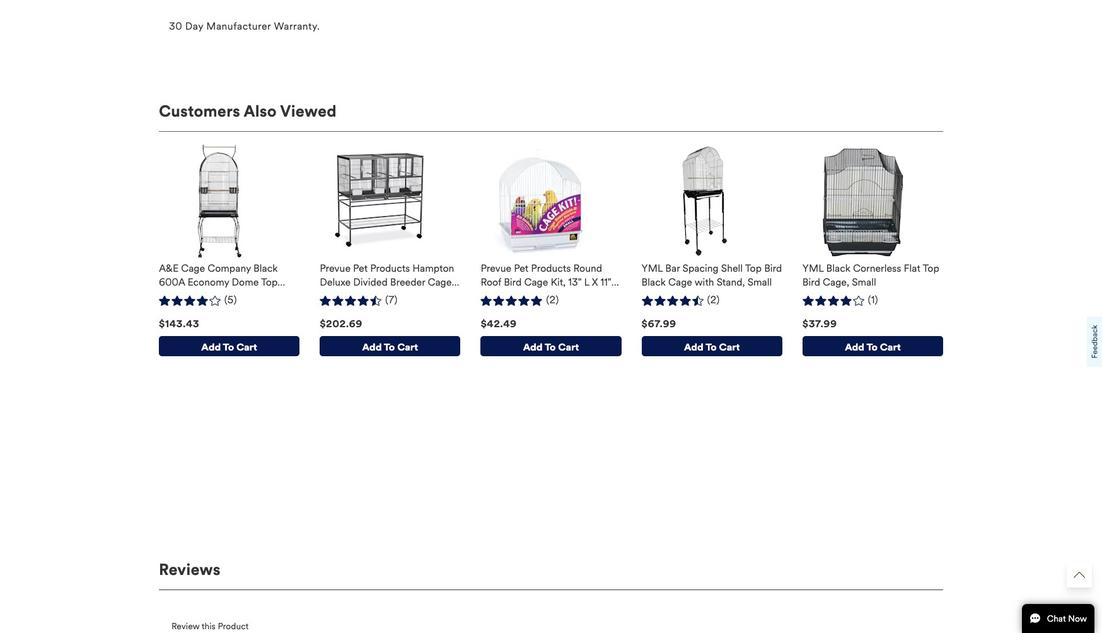 Task type: locate. For each thing, give the bounding box(es) containing it.
3 add from the left
[[523, 341, 543, 353]]

review this product
[[172, 622, 249, 632]]

styled arrow button link
[[1068, 563, 1093, 588]]

add to cart
[[201, 341, 257, 353], [362, 341, 418, 353], [523, 341, 579, 353], [685, 341, 740, 353], [846, 341, 901, 353]]

cart
[[237, 341, 257, 353], [398, 341, 418, 353], [559, 341, 579, 353], [720, 341, 740, 353], [881, 341, 901, 353]]

viewed
[[280, 101, 337, 121]]

30
[[169, 20, 182, 32]]

add
[[201, 341, 221, 353], [362, 341, 382, 353], [523, 341, 543, 353], [685, 341, 704, 353], [846, 341, 865, 353]]

3 cart from the left
[[559, 341, 579, 353]]

4 add to cart from the left
[[685, 341, 740, 353]]

customers
[[159, 101, 240, 121]]

2 add to cart from the left
[[362, 341, 418, 353]]

5 add from the left
[[846, 341, 865, 353]]

4 add from the left
[[685, 341, 704, 353]]

add for first "add to cart" button from left
[[201, 341, 221, 353]]

add for third "add to cart" button from right
[[523, 341, 543, 353]]

1 add from the left
[[201, 341, 221, 353]]

3 to from the left
[[545, 341, 556, 353]]

2 cart from the left
[[398, 341, 418, 353]]

2 add from the left
[[362, 341, 382, 353]]

add for second "add to cart" button
[[362, 341, 382, 353]]

to
[[223, 341, 234, 353], [384, 341, 395, 353], [545, 341, 556, 353], [706, 341, 717, 353], [867, 341, 878, 353]]

add for 4th "add to cart" button from the left
[[685, 341, 704, 353]]

manufacturer
[[206, 20, 271, 32]]

customers also viewed
[[159, 101, 337, 121]]

review
[[172, 622, 200, 632]]

day
[[185, 20, 204, 32]]

5 to from the left
[[867, 341, 878, 353]]

2 to from the left
[[384, 341, 395, 353]]

3 add to cart button from the left
[[481, 336, 622, 356]]

scroll to top image
[[1074, 570, 1086, 581]]

add to cart button
[[159, 336, 300, 356], [320, 336, 461, 356], [481, 336, 622, 356], [642, 336, 783, 356], [803, 336, 944, 356]]

also
[[244, 101, 277, 121]]



Task type: describe. For each thing, give the bounding box(es) containing it.
4 add to cart button from the left
[[642, 336, 783, 356]]

1 to from the left
[[223, 341, 234, 353]]

1 cart from the left
[[237, 341, 257, 353]]

5 add to cart button from the left
[[803, 336, 944, 356]]

reviews
[[159, 560, 221, 580]]

1 add to cart button from the left
[[159, 336, 300, 356]]

4 cart from the left
[[720, 341, 740, 353]]

4 to from the left
[[706, 341, 717, 353]]

5 add to cart from the left
[[846, 341, 901, 353]]

2 add to cart button from the left
[[320, 336, 461, 356]]

warranty.
[[274, 20, 320, 32]]

1 add to cart from the left
[[201, 341, 257, 353]]

30 day manufacturer warranty.
[[169, 20, 320, 32]]

5 cart from the left
[[881, 341, 901, 353]]

product
[[218, 622, 249, 632]]

add for 1st "add to cart" button from right
[[846, 341, 865, 353]]

this
[[202, 622, 216, 632]]

3 add to cart from the left
[[523, 341, 579, 353]]



Task type: vqa. For each thing, say whether or not it's contained in the screenshot.
fifth add to cart button from the left's ADD TO CART
yes



